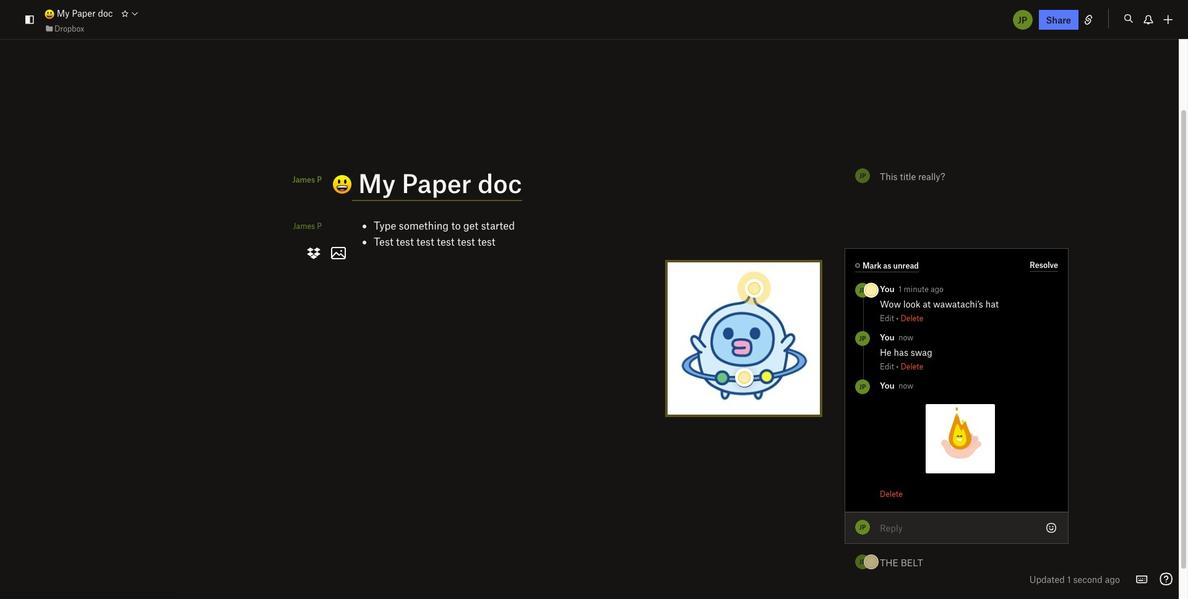 Task type: vqa. For each thing, say whether or not it's contained in the screenshot.
Delete to the top
yes



Task type: describe. For each thing, give the bounding box(es) containing it.
the belt
[[881, 557, 924, 568]]

at
[[923, 298, 931, 309]]

resolve button
[[1031, 259, 1059, 272]]

• inside he has swag edit • delete
[[897, 361, 899, 371]]

delete button for look
[[901, 313, 924, 323]]

wow look at wawatachi's hat edit • delete
[[881, 298, 999, 323]]

0 horizontal spatial ago
[[931, 284, 944, 294]]

unread
[[894, 261, 920, 271]]

to
[[452, 219, 461, 232]]

3 you from the top
[[881, 380, 895, 390]]

minute
[[904, 284, 929, 294]]

• inside wow look at wawatachi's hat edit • delete
[[897, 313, 899, 323]]

you for wow
[[881, 283, 895, 294]]

my paper doc inside heading
[[352, 167, 522, 198]]

get
[[464, 219, 479, 232]]

delete inside he has swag edit • delete
[[901, 361, 924, 371]]

has
[[895, 346, 909, 358]]

look
[[904, 298, 921, 309]]

annotation 2 element
[[736, 368, 754, 387]]

2 test from the left
[[417, 235, 435, 248]]

mark
[[863, 261, 882, 271]]

he has swag edit • delete
[[881, 346, 933, 371]]

2 vertical spatial delete
[[881, 489, 903, 499]]

resolve
[[1031, 260, 1059, 270]]

delete inside wow look at wawatachi's hat edit • delete
[[901, 313, 924, 323]]

started
[[481, 219, 515, 232]]

1 minute ago
[[899, 284, 944, 294]]

1 vertical spatial 2
[[870, 558, 874, 567]]

1 horizontal spatial paper
[[402, 167, 472, 198]]

share
[[1047, 14, 1072, 25]]

jp inside button
[[1019, 14, 1028, 25]]

0 horizontal spatial my paper doc
[[54, 8, 113, 19]]

type
[[374, 219, 396, 232]]

1 test from the left
[[396, 235, 414, 248]]

my paper doc link
[[45, 6, 113, 20]]

dropbox link
[[45, 22, 84, 35]]

1 minute ago link
[[899, 284, 944, 294]]

second
[[1074, 574, 1103, 585]]

jp button
[[1012, 8, 1034, 31]]

swag
[[911, 346, 933, 358]]

dropbox
[[54, 23, 84, 33]]

1 vertical spatial my
[[359, 167, 396, 198]]

really?
[[919, 171, 946, 182]]

add dropbox files image
[[304, 243, 324, 263]]

2 vertical spatial delete button
[[881, 489, 903, 499]]



Task type: locate. For each thing, give the bounding box(es) containing it.
now link
[[899, 332, 914, 342], [899, 381, 914, 390]]

4 test from the left
[[458, 235, 475, 248]]

1 edit from the top
[[881, 313, 895, 323]]

edit inside he has swag edit • delete
[[881, 361, 895, 371]]

delete button
[[901, 313, 924, 323], [901, 361, 924, 371], [881, 489, 903, 499]]

1 • from the top
[[897, 313, 899, 323]]

0 vertical spatial paper
[[72, 8, 96, 19]]

1 horizontal spatial ago
[[1106, 574, 1121, 585]]

my paper doc up something
[[352, 167, 522, 198]]

paper up something
[[402, 167, 472, 198]]

doc
[[98, 8, 113, 19], [478, 167, 522, 198]]

my paper doc
[[54, 8, 113, 19], [352, 167, 522, 198]]

1 horizontal spatial my
[[359, 167, 396, 198]]

edit button down he
[[881, 361, 895, 371]]

Comment Entry text field
[[881, 522, 1061, 534]]

annotation 1 element
[[746, 279, 764, 298]]

ago right second
[[1106, 574, 1121, 585]]

1
[[899, 284, 902, 294], [753, 284, 756, 293], [870, 286, 873, 294], [1068, 574, 1072, 585]]

now down he has swag edit • delete
[[899, 381, 914, 390]]

heading containing my paper doc
[[306, 167, 820, 201]]

2 now from the top
[[899, 381, 914, 390]]

my up type
[[359, 167, 396, 198]]

test down something
[[417, 235, 435, 248]]

2
[[743, 373, 747, 382], [870, 558, 874, 567]]

0 vertical spatial 2
[[743, 373, 747, 382]]

1 you from the top
[[881, 283, 895, 294]]

my
[[57, 8, 70, 19], [359, 167, 396, 198]]

2 now link from the top
[[899, 381, 914, 390]]

jp
[[1019, 14, 1028, 25], [860, 172, 867, 180], [860, 286, 867, 294], [860, 334, 867, 342], [860, 382, 867, 390], [860, 523, 867, 531], [860, 558, 867, 566]]

2 edit button from the top
[[881, 361, 895, 371]]

doc inside heading
[[478, 167, 522, 198]]

now
[[899, 332, 914, 342], [899, 381, 914, 390]]

1 horizontal spatial 2
[[870, 558, 874, 567]]

jp inside jp 2
[[860, 558, 867, 566]]

edit button for he
[[881, 361, 895, 371]]

0 vertical spatial delete button
[[901, 313, 924, 323]]

hat
[[986, 298, 999, 309]]

updated 1 second ago
[[1030, 574, 1121, 585]]

0 vertical spatial delete
[[901, 313, 924, 323]]

0 vertical spatial ago
[[931, 284, 944, 294]]

as
[[884, 261, 892, 271]]

2 • from the top
[[897, 361, 899, 371]]

0 vertical spatial •
[[897, 313, 899, 323]]

you down he has swag edit • delete
[[881, 380, 895, 390]]

0 horizontal spatial 2
[[743, 373, 747, 382]]

he
[[881, 346, 892, 358]]

paper inside 'my paper doc' link
[[72, 8, 96, 19]]

0 vertical spatial edit
[[881, 313, 895, 323]]

ago
[[931, 284, 944, 294], [1106, 574, 1121, 585]]

1 horizontal spatial doc
[[478, 167, 522, 198]]

my paper doc up "dropbox"
[[54, 8, 113, 19]]

1 vertical spatial now link
[[899, 381, 914, 390]]

you for he
[[881, 332, 895, 342]]

wow
[[881, 298, 902, 309]]

1 vertical spatial delete button
[[901, 361, 924, 371]]

share button
[[1039, 10, 1079, 29]]

now link down he has swag edit • delete
[[899, 381, 914, 390]]

now for 1st now link from the bottom
[[899, 381, 914, 390]]

1 vertical spatial edit button
[[881, 361, 895, 371]]

2 you from the top
[[881, 332, 895, 342]]

my right grinning face with big eyes image
[[57, 8, 70, 19]]

the
[[881, 557, 899, 568]]

doc right grinning face with big eyes image
[[98, 8, 113, 19]]

test down get
[[458, 235, 475, 248]]

0 vertical spatial now link
[[899, 332, 914, 342]]

ago up at
[[931, 284, 944, 294]]

test down to
[[437, 235, 455, 248]]

1 vertical spatial edit
[[881, 361, 895, 371]]

you up he
[[881, 332, 895, 342]]

3 test from the left
[[437, 235, 455, 248]]

test
[[374, 235, 394, 248]]

2 edit from the top
[[881, 361, 895, 371]]

jp inside jp 1
[[860, 286, 867, 294]]

wawatachi's
[[934, 298, 984, 309]]

delete button for has
[[901, 361, 924, 371]]

0 vertical spatial my paper doc
[[54, 8, 113, 19]]

updated
[[1030, 574, 1066, 585]]

heading
[[306, 167, 820, 201]]

paper
[[72, 8, 96, 19], [402, 167, 472, 198]]

0 horizontal spatial doc
[[98, 8, 113, 19]]

1 now link from the top
[[899, 332, 914, 342]]

0 vertical spatial edit button
[[881, 313, 895, 323]]

jp 2
[[860, 558, 874, 567]]

0 vertical spatial you
[[881, 283, 895, 294]]

2 vertical spatial you
[[881, 380, 895, 390]]

😃
[[306, 169, 331, 200]]

1 edit button from the top
[[881, 313, 895, 323]]

0 vertical spatial my
[[57, 8, 70, 19]]

type something to get started test test test test test test
[[374, 219, 515, 248]]

you up the wow
[[881, 283, 895, 294]]

you
[[881, 283, 895, 294], [881, 332, 895, 342], [881, 380, 895, 390]]

1 vertical spatial now
[[899, 381, 914, 390]]

1 vertical spatial doc
[[478, 167, 522, 198]]

edit button
[[881, 313, 895, 323], [881, 361, 895, 371]]

1 vertical spatial delete
[[901, 361, 924, 371]]

edit button down the wow
[[881, 313, 895, 323]]

edit down the wow
[[881, 313, 895, 323]]

mark as unread
[[863, 261, 920, 271]]

something
[[399, 219, 449, 232]]

1 vertical spatial paper
[[402, 167, 472, 198]]

0 vertical spatial now
[[899, 332, 914, 342]]

edit down he
[[881, 361, 895, 371]]

• down the wow
[[897, 313, 899, 323]]

this
[[881, 171, 898, 182]]

jp 1
[[860, 286, 873, 294]]

user-uploaded image: wawatchi2.jpg image
[[668, 263, 820, 415]]

test right test
[[396, 235, 414, 248]]

0 horizontal spatial paper
[[72, 8, 96, 19]]

edit inside wow look at wawatachi's hat edit • delete
[[881, 313, 895, 323]]

1 vertical spatial my paper doc
[[352, 167, 522, 198]]

this title really?
[[881, 171, 946, 182]]

1 vertical spatial you
[[881, 332, 895, 342]]

now up "has"
[[899, 332, 914, 342]]

0 vertical spatial doc
[[98, 8, 113, 19]]

title
[[901, 171, 917, 182]]

paper up "dropbox"
[[72, 8, 96, 19]]

test down started
[[478, 235, 496, 248]]

edit
[[881, 313, 895, 323], [881, 361, 895, 371]]

grinning face with big eyes image
[[45, 9, 54, 19]]

0 horizontal spatial my
[[57, 8, 70, 19]]

•
[[897, 313, 899, 323], [897, 361, 899, 371]]

belt
[[901, 557, 924, 568]]

5 test from the left
[[478, 235, 496, 248]]

1 now from the top
[[899, 332, 914, 342]]

1 horizontal spatial my paper doc
[[352, 167, 522, 198]]

1 vertical spatial ago
[[1106, 574, 1121, 585]]

• down "has"
[[897, 361, 899, 371]]

edit button for wow
[[881, 313, 895, 323]]

delete
[[901, 313, 924, 323], [901, 361, 924, 371], [881, 489, 903, 499]]

test
[[396, 235, 414, 248], [417, 235, 435, 248], [437, 235, 455, 248], [458, 235, 475, 248], [478, 235, 496, 248]]

now for first now link
[[899, 332, 914, 342]]

1 vertical spatial •
[[897, 361, 899, 371]]

doc up started
[[478, 167, 522, 198]]

mark as unread button
[[856, 259, 920, 272]]

1 inside annotation 1 element
[[753, 284, 756, 293]]

now link up "has"
[[899, 332, 914, 342]]



